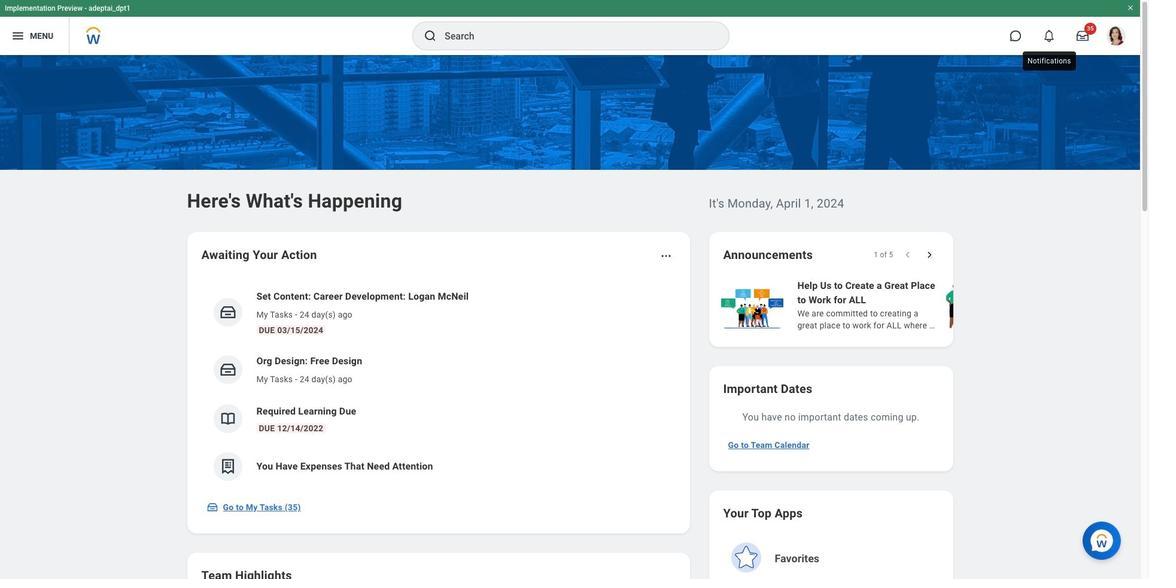 Task type: locate. For each thing, give the bounding box(es) containing it.
tooltip
[[1021, 49, 1079, 73]]

profile logan mcneil image
[[1107, 26, 1127, 48]]

1 horizontal spatial inbox image
[[219, 361, 237, 379]]

main content
[[0, 55, 1150, 580]]

banner
[[0, 0, 1141, 55]]

list
[[719, 278, 1150, 333], [202, 280, 676, 491]]

dashboard expenses image
[[219, 458, 237, 476]]

0 horizontal spatial list
[[202, 280, 676, 491]]

Search Workday  search field
[[445, 23, 705, 49]]

status
[[874, 250, 894, 260]]

inbox image
[[219, 361, 237, 379], [206, 502, 218, 514]]

notifications large image
[[1044, 30, 1056, 42]]

inbox large image
[[1077, 30, 1089, 42]]

0 horizontal spatial inbox image
[[206, 502, 218, 514]]

close environment banner image
[[1128, 4, 1135, 11]]



Task type: describe. For each thing, give the bounding box(es) containing it.
search image
[[423, 29, 438, 43]]

1 vertical spatial inbox image
[[206, 502, 218, 514]]

0 vertical spatial inbox image
[[219, 361, 237, 379]]

1 horizontal spatial list
[[719, 278, 1150, 333]]

inbox image
[[219, 304, 237, 322]]

book open image
[[219, 410, 237, 428]]

justify image
[[11, 29, 25, 43]]

chevron right small image
[[924, 249, 936, 261]]

related actions image
[[660, 250, 672, 262]]

chevron left small image
[[902, 249, 914, 261]]



Task type: vqa. For each thing, say whether or not it's contained in the screenshot.
View printable version (PDF) icon
no



